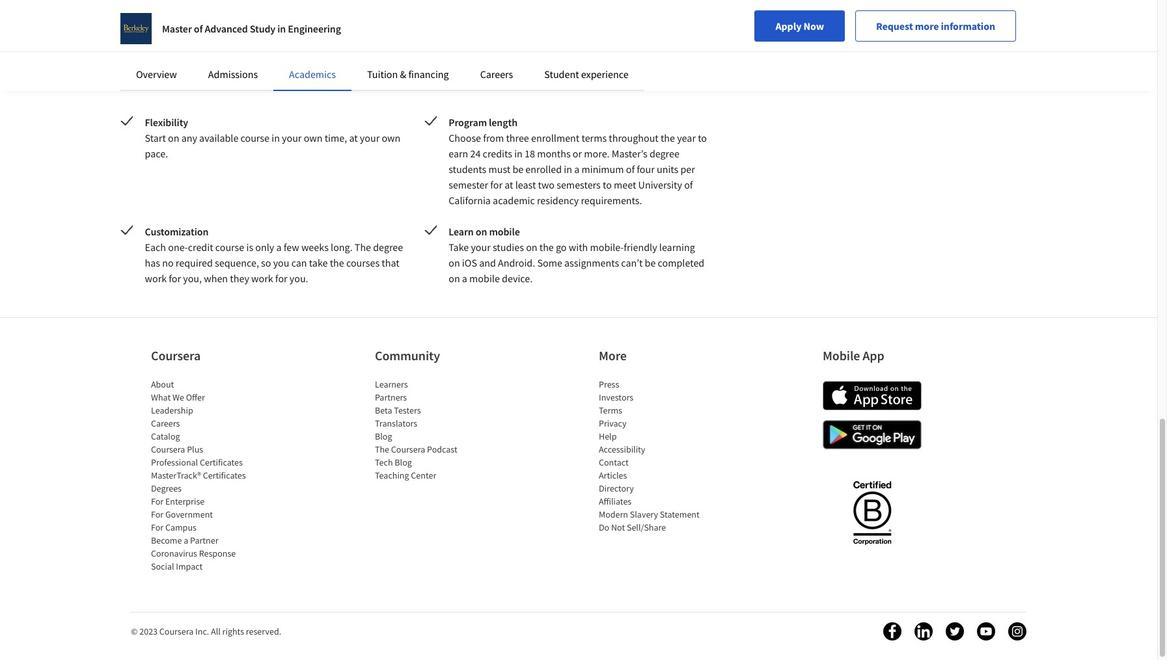 Task type: locate. For each thing, give the bounding box(es) containing it.
press link
[[599, 379, 619, 391]]

certificates up "mastertrack® certificates" link
[[200, 457, 243, 469]]

0 horizontal spatial at
[[349, 131, 358, 145]]

0 vertical spatial credit
[[296, 14, 321, 27]]

the inside the customization each one-credit course is only a few weeks long. the degree has no required sequence, so you can take the courses that work for you, when they work for you.
[[330, 256, 344, 269]]

beta testers link
[[375, 405, 421, 417]]

a left few on the left top
[[276, 241, 282, 254]]

to up requirements.
[[603, 178, 612, 191]]

0 horizontal spatial careers link
[[151, 418, 180, 430]]

coursera up about link
[[151, 348, 201, 364]]

your inside learn on mobile take your studies on the go with mobile-friendly learning on ios and android. some assignments can't be completed on a mobile device.
[[471, 241, 491, 254]]

1 vertical spatial the
[[375, 444, 389, 456]]

units): inside (two units): your final course in the master's program will be mas-e's unique, interdisciplinary capstone project. you will create  a powerful example of your expert skill set, experience, and technical understanding that you can showcase when applying for engineering roles.
[[269, 47, 297, 60]]

0 vertical spatial when
[[688, 62, 713, 76]]

1 horizontal spatial one-
[[276, 14, 296, 27]]

the right long.
[[355, 241, 371, 254]]

press investors terms privacy help accessibility contact articles directory affiliates modern slavery statement do not sell/share
[[599, 379, 700, 534]]

affiliates link
[[599, 496, 632, 508]]

0 vertical spatial course
[[342, 47, 371, 60]]

courses down long.
[[346, 256, 380, 269]]

list containing learners
[[375, 378, 486, 482]]

take
[[449, 241, 469, 254]]

now
[[804, 20, 824, 33]]

1 horizontal spatial list
[[375, 378, 486, 482]]

careers down 'mas-'
[[480, 68, 513, 81]]

six
[[261, 14, 274, 27]]

0 vertical spatial you
[[608, 62, 624, 76]]

0 vertical spatial the
[[355, 241, 371, 254]]

four
[[637, 163, 655, 176]]

understanding
[[522, 62, 586, 76]]

for up the become
[[151, 522, 163, 534]]

1 vertical spatial careers
[[151, 418, 180, 430]]

tech blog link
[[375, 457, 412, 469]]

all
[[211, 626, 221, 638]]

year
[[677, 131, 696, 145]]

0 horizontal spatial when
[[204, 272, 228, 285]]

center
[[411, 470, 436, 482]]

1 for from the top
[[151, 496, 163, 508]]

on
[[168, 131, 179, 145], [476, 225, 487, 238], [526, 241, 537, 254], [449, 256, 460, 269], [449, 272, 460, 285]]

of down per
[[684, 178, 693, 191]]

work
[[145, 272, 167, 285], [251, 272, 273, 285]]

be inside program length choose from three enrollment terms throughout the year to earn 24 credits in 18 months or more. master's degree students must be enrolled in a minimum of four units per semester for at least two semesters to meet university of california academic residency requirements.
[[513, 163, 523, 176]]

for
[[151, 496, 163, 508], [151, 509, 163, 521], [151, 522, 163, 534]]

course inside (two units): your final course in the master's program will be mas-e's unique, interdisciplinary capstone project. you will create  a powerful example of your expert skill set, experience, and technical understanding that you can showcase when applying for engineering roles.
[[342, 47, 371, 60]]

1 vertical spatial when
[[204, 272, 228, 285]]

certificates
[[200, 457, 243, 469], [203, 470, 246, 482]]

0 vertical spatial and
[[462, 62, 479, 76]]

0 vertical spatial to
[[698, 131, 707, 145]]

response
[[199, 548, 236, 560]]

engineering
[[175, 78, 226, 91]]

for down no
[[169, 272, 181, 285]]

leadership link
[[151, 405, 193, 417]]

course up expert
[[342, 47, 371, 60]]

units): up example
[[269, 47, 297, 60]]

a inside program length choose from three enrollment terms throughout the year to earn 24 credits in 18 months or more. master's degree students must be enrolled in a minimum of four units per semester for at least two semesters to meet university of california academic residency requirements.
[[574, 163, 579, 176]]

1 horizontal spatial from
[[483, 131, 504, 145]]

1 horizontal spatial you
[[608, 62, 624, 76]]

time,
[[325, 131, 347, 145]]

work down so
[[251, 272, 273, 285]]

1 horizontal spatial that
[[588, 62, 606, 76]]

work down has
[[145, 272, 167, 285]]

0 vertical spatial units):
[[232, 14, 259, 27]]

you
[[608, 62, 624, 76], [273, 256, 289, 269]]

0 vertical spatial degree
[[650, 147, 679, 160]]

technical inside (two units): your final course in the master's program will be mas-e's unique, interdisciplinary capstone project. you will create  a powerful example of your expert skill set, experience, and technical understanding that you can showcase when applying for engineering roles.
[[481, 62, 520, 76]]

(two units): your final course in the master's program will be mas-e's unique, interdisciplinary capstone project. you will create  a powerful example of your expert skill set, experience, and technical understanding that you can showcase when applying for engineering roles.
[[120, 47, 713, 91]]

at inside flexibility start on any available course in your own time, at your own pace.
[[349, 131, 358, 145]]

enrolled
[[526, 163, 562, 176]]

1 vertical spatial degree
[[373, 241, 403, 254]]

careers link down 'mas-'
[[480, 68, 513, 81]]

1 list from the left
[[151, 378, 262, 573]]

0 vertical spatial at
[[349, 131, 358, 145]]

degrees
[[151, 483, 182, 495]]

be
[[495, 47, 506, 60], [513, 163, 523, 176], [645, 256, 656, 269]]

a down "project"
[[222, 62, 228, 76]]

on left ios
[[449, 256, 460, 269]]

the left go
[[539, 241, 554, 254]]

admissions
[[208, 68, 258, 81]]

degree up units
[[650, 147, 679, 160]]

1 horizontal spatial units):
[[269, 47, 297, 60]]

1 vertical spatial blog
[[395, 457, 412, 469]]

a inside (two units): your final course in the master's program will be mas-e's unique, interdisciplinary capstone project. you will create  a powerful example of your expert skill set, experience, and technical understanding that you can showcase when applying for engineering roles.
[[222, 62, 228, 76]]

more
[[599, 348, 627, 364]]

for left you.
[[275, 272, 287, 285]]

0 vertical spatial careers link
[[480, 68, 513, 81]]

course inside flexibility start on any available course in your own time, at your own pace.
[[241, 131, 269, 145]]

social
[[151, 561, 174, 573]]

0 vertical spatial be
[[495, 47, 506, 60]]

0 horizontal spatial own
[[304, 131, 323, 145]]

1 horizontal spatial be
[[513, 163, 523, 176]]

0 horizontal spatial you
[[273, 256, 289, 269]]

own right time,
[[382, 131, 400, 145]]

of down your at left top
[[310, 62, 319, 76]]

one- inside the customization each one-credit course is only a few weeks long. the degree has no required sequence, so you can take the courses that work for you, when they work for you.
[[168, 241, 188, 254]]

coursera youtube image
[[977, 623, 995, 641]]

1 vertical spatial will
[[174, 62, 189, 76]]

studies
[[493, 241, 524, 254]]

plus
[[187, 444, 203, 456]]

1 horizontal spatial will
[[478, 47, 493, 60]]

list for more
[[599, 378, 710, 534]]

be up 'least'
[[513, 163, 523, 176]]

mobile-
[[590, 241, 624, 254]]

0 vertical spatial can
[[626, 62, 642, 76]]

requirements.
[[581, 194, 642, 207]]

the left the year
[[661, 131, 675, 145]]

social impact link
[[151, 561, 203, 573]]

1 horizontal spatial when
[[688, 62, 713, 76]]

1 vertical spatial certificates
[[203, 470, 246, 482]]

degree inside program length choose from three enrollment terms throughout the year to earn 24 credits in 18 months or more. master's degree students must be enrolled in a minimum of four units per semester for at least two semesters to meet university of california academic residency requirements.
[[650, 147, 679, 160]]

flexibility start on any available course in your own time, at your own pace.
[[145, 116, 400, 160]]

you down the interdisciplinary
[[608, 62, 624, 76]]

course up sequence,
[[215, 241, 244, 254]]

e's
[[531, 47, 543, 60]]

2 vertical spatial for
[[151, 522, 163, 534]]

0 vertical spatial from
[[359, 14, 379, 27]]

will down 4. applied capstone project
[[174, 62, 189, 76]]

and down program
[[462, 62, 479, 76]]

from left outside on the top of the page
[[359, 14, 379, 27]]

0 horizontal spatial and
[[462, 62, 479, 76]]

courses
[[323, 14, 356, 27], [346, 256, 380, 269]]

1 vertical spatial from
[[483, 131, 504, 145]]

technical up program
[[443, 14, 483, 27]]

1 horizontal spatial careers link
[[480, 68, 513, 81]]

© 2023 coursera inc. all rights reserved.
[[131, 626, 281, 638]]

course for in
[[342, 47, 371, 60]]

0 horizontal spatial units):
[[232, 14, 259, 27]]

coursera left inc. in the bottom left of the page
[[159, 626, 193, 638]]

leadership
[[151, 405, 193, 417]]

when
[[688, 62, 713, 76], [204, 272, 228, 285]]

degree right long.
[[373, 241, 403, 254]]

the inside learn on mobile take your studies on the go with mobile-friendly learning on ios and android. some assignments can't be completed on a mobile device.
[[539, 241, 554, 254]]

the
[[355, 241, 371, 254], [375, 444, 389, 456]]

0 horizontal spatial one-
[[168, 241, 188, 254]]

1 horizontal spatial at
[[505, 178, 513, 191]]

0 horizontal spatial degree
[[373, 241, 403, 254]]

the down blog link
[[375, 444, 389, 456]]

1 vertical spatial you
[[273, 256, 289, 269]]

1 horizontal spatial and
[[479, 256, 496, 269]]

in
[[277, 22, 286, 35], [373, 47, 381, 60], [272, 131, 280, 145], [514, 147, 523, 160], [564, 163, 572, 176]]

will right program
[[478, 47, 493, 60]]

a down or
[[574, 163, 579, 176]]

1 horizontal spatial credit
[[296, 14, 321, 27]]

your inside (two units): your final course in the master's program will be mas-e's unique, interdisciplinary capstone project. you will create  a powerful example of your expert skill set, experience, and technical understanding that you can showcase when applying for engineering roles.
[[321, 62, 341, 76]]

0 horizontal spatial from
[[359, 14, 379, 27]]

1 horizontal spatial own
[[382, 131, 400, 145]]

partners
[[375, 392, 407, 404]]

theme.
[[513, 14, 544, 27]]

three
[[506, 131, 529, 145]]

take
[[309, 256, 328, 269]]

0 horizontal spatial can
[[291, 256, 307, 269]]

careers up catalog link
[[151, 418, 180, 430]]

for up for campus link
[[151, 509, 163, 521]]

for down degrees
[[151, 496, 163, 508]]

the up skill
[[383, 47, 397, 60]]

program
[[449, 116, 487, 129]]

0 vertical spatial careers
[[480, 68, 513, 81]]

you right so
[[273, 256, 289, 269]]

1 vertical spatial units):
[[269, 47, 297, 60]]

for down you
[[160, 78, 173, 91]]

technical down 'mas-'
[[481, 62, 520, 76]]

in up skill
[[373, 47, 381, 60]]

1 vertical spatial courses
[[346, 256, 380, 269]]

modern slavery statement link
[[599, 509, 700, 521]]

professional certificates link
[[151, 457, 243, 469]]

accessibility link
[[599, 444, 645, 456]]

and right ios
[[479, 256, 496, 269]]

for campus link
[[151, 522, 196, 534]]

mobile up studies
[[489, 225, 520, 238]]

2 vertical spatial course
[[215, 241, 244, 254]]

a down campus
[[184, 535, 188, 547]]

coursera down catalog
[[151, 444, 185, 456]]

modern
[[599, 509, 628, 521]]

1 vertical spatial course
[[241, 131, 269, 145]]

at up the academic
[[505, 178, 513, 191]]

choose
[[449, 131, 481, 145]]

1 vertical spatial credit
[[188, 241, 213, 254]]

coursera up tech blog link
[[391, 444, 425, 456]]

2 vertical spatial be
[[645, 256, 656, 269]]

for inside (two units): your final course in the master's program will be mas-e's unique, interdisciplinary capstone project. you will create  a powerful example of your expert skill set, experience, and technical understanding that you can showcase when applying for engineering roles.
[[160, 78, 173, 91]]

1 horizontal spatial the
[[375, 444, 389, 456]]

2 list from the left
[[375, 378, 486, 482]]

can up you.
[[291, 256, 307, 269]]

0 horizontal spatial credit
[[188, 241, 213, 254]]

0 horizontal spatial that
[[382, 256, 399, 269]]

terms link
[[599, 405, 622, 417]]

1 vertical spatial that
[[382, 256, 399, 269]]

1 vertical spatial be
[[513, 163, 523, 176]]

can down the interdisciplinary
[[626, 62, 642, 76]]

careers link up catalog link
[[151, 418, 180, 430]]

list containing press
[[599, 378, 710, 534]]

on left any
[[168, 131, 179, 145]]

0 vertical spatial courses
[[323, 14, 356, 27]]

0 horizontal spatial work
[[145, 272, 167, 285]]

learners partners beta testers translators blog the coursera podcast tech blog teaching center
[[375, 379, 457, 482]]

be inside learn on mobile take your studies on the go with mobile-friendly learning on ios and android. some assignments can't be completed on a mobile device.
[[645, 256, 656, 269]]

least
[[515, 178, 536, 191]]

courses up final
[[323, 14, 356, 27]]

1 vertical spatial technical
[[481, 62, 520, 76]]

slavery
[[630, 509, 658, 521]]

a inside about what we offer leadership careers catalog coursera plus professional certificates mastertrack® certificates degrees for enterprise for government for campus become a partner coronavirus response social impact
[[184, 535, 188, 547]]

own left time,
[[304, 131, 323, 145]]

2 horizontal spatial list
[[599, 378, 710, 534]]

can inside (two units): your final course in the master's program will be mas-e's unique, interdisciplinary capstone project. you will create  a powerful example of your expert skill set, experience, and technical understanding that you can showcase when applying for engineering roles.
[[626, 62, 642, 76]]

be left 'mas-'
[[495, 47, 506, 60]]

california
[[449, 194, 491, 207]]

tuition & financing
[[367, 68, 449, 81]]

4.
[[120, 47, 128, 60]]

expert
[[343, 62, 370, 76]]

1 horizontal spatial work
[[251, 272, 273, 285]]

the inside program length choose from three enrollment terms throughout the year to earn 24 credits in 18 months or more. master's degree students must be enrolled in a minimum of four units per semester for at least two semesters to meet university of california academic residency requirements.
[[661, 131, 675, 145]]

be right can't
[[645, 256, 656, 269]]

0 horizontal spatial to
[[603, 178, 612, 191]]

0 horizontal spatial list
[[151, 378, 262, 573]]

degree inside the customization each one-credit course is only a few weeks long. the degree has no required sequence, so you can take the courses that work for you, when they work for you.
[[373, 241, 403, 254]]

1 vertical spatial one-
[[168, 241, 188, 254]]

2023
[[139, 626, 158, 638]]

credit inside the customization each one-credit course is only a few weeks long. the degree has no required sequence, so you can take the courses that work for you, when they work for you.
[[188, 241, 213, 254]]

enterprise
[[165, 496, 205, 508]]

a inside the customization each one-credit course is only a few weeks long. the degree has no required sequence, so you can take the courses that work for you, when they work for you.
[[276, 241, 282, 254]]

0 horizontal spatial the
[[355, 241, 371, 254]]

directory
[[599, 483, 634, 495]]

0 vertical spatial blog
[[375, 431, 392, 443]]

in inside flexibility start on any available course in your own time, at your own pace.
[[272, 131, 280, 145]]

1 horizontal spatial to
[[698, 131, 707, 145]]

at right time,
[[349, 131, 358, 145]]

coursera linkedin image
[[915, 623, 933, 641]]

blog down the translators link
[[375, 431, 392, 443]]

when right you,
[[204, 272, 228, 285]]

1 horizontal spatial degree
[[650, 147, 679, 160]]

for
[[160, 78, 173, 91], [490, 178, 503, 191], [169, 272, 181, 285], [275, 272, 287, 285]]

one- down customization on the top
[[168, 241, 188, 254]]

blog
[[375, 431, 392, 443], [395, 457, 412, 469]]

to right the year
[[698, 131, 707, 145]]

from up credits
[[483, 131, 504, 145]]

careers
[[480, 68, 513, 81], [151, 418, 180, 430]]

certificates down professional certificates link
[[203, 470, 246, 482]]

credit up your at left top
[[296, 14, 321, 27]]

3 list from the left
[[599, 378, 710, 534]]

blog up teaching center link
[[395, 457, 412, 469]]

1 vertical spatial mobile
[[469, 272, 500, 285]]

course right available
[[241, 131, 269, 145]]

1 vertical spatial and
[[479, 256, 496, 269]]

units): left six
[[232, 14, 259, 27]]

coursera inside about what we offer leadership careers catalog coursera plus professional certificates mastertrack® certificates degrees for enterprise for government for campus become a partner coronavirus response social impact
[[151, 444, 185, 456]]

0 horizontal spatial will
[[174, 62, 189, 76]]

course inside the customization each one-credit course is only a few weeks long. the degree has no required sequence, so you can take the courses that work for you, when they work for you.
[[215, 241, 244, 254]]

course
[[342, 47, 371, 60], [241, 131, 269, 145], [215, 241, 244, 254]]

list
[[151, 378, 262, 573], [375, 378, 486, 482], [599, 378, 710, 534]]

more
[[915, 20, 939, 33]]

for enterprise link
[[151, 496, 205, 508]]

in right available
[[272, 131, 280, 145]]

a down ios
[[462, 272, 467, 285]]

1 vertical spatial for
[[151, 509, 163, 521]]

for government link
[[151, 509, 213, 521]]

directory link
[[599, 483, 634, 495]]

experience,
[[410, 62, 460, 76]]

roles.
[[229, 78, 252, 91]]

minimum
[[582, 163, 624, 176]]

list for community
[[375, 378, 486, 482]]

for down must
[[490, 178, 503, 191]]

2 horizontal spatial be
[[645, 256, 656, 269]]

0 vertical spatial mobile
[[489, 225, 520, 238]]

apply now button
[[755, 10, 845, 42]]

0 horizontal spatial be
[[495, 47, 506, 60]]

1 vertical spatial at
[[505, 178, 513, 191]]

you
[[156, 62, 172, 76]]

when down capstone at the top
[[688, 62, 713, 76]]

overview
[[136, 68, 177, 81]]

friendly
[[624, 241, 657, 254]]

0 vertical spatial one-
[[276, 14, 296, 27]]

list containing about
[[151, 378, 262, 573]]

assignments
[[564, 256, 619, 269]]

from
[[359, 14, 379, 27], [483, 131, 504, 145]]

0 vertical spatial for
[[151, 496, 163, 508]]

logo of certified b corporation image
[[845, 474, 899, 552]]

1 vertical spatial can
[[291, 256, 307, 269]]

mobile down ios
[[469, 272, 500, 285]]

0 horizontal spatial careers
[[151, 418, 180, 430]]

1 horizontal spatial can
[[626, 62, 642, 76]]

0 vertical spatial that
[[588, 62, 606, 76]]

your up ios
[[471, 241, 491, 254]]

your down final
[[321, 62, 341, 76]]

with
[[569, 241, 588, 254]]

on right learn
[[476, 225, 487, 238]]

no
[[162, 256, 174, 269]]

applying
[[120, 78, 158, 91]]

you inside (two units): your final course in the master's program will be mas-e's unique, interdisciplinary capstone project. you will create  a powerful example of your expert skill set, experience, and technical understanding that you can showcase when applying for engineering roles.
[[608, 62, 624, 76]]

download on the app store image
[[823, 381, 922, 411]]

credit up the required
[[188, 241, 213, 254]]

coursera twitter image
[[946, 623, 964, 641]]

one- right six
[[276, 14, 296, 27]]

coronavirus response link
[[151, 548, 236, 560]]

the down long.
[[330, 256, 344, 269]]



Task type: describe. For each thing, give the bounding box(es) containing it.
1 vertical spatial careers link
[[151, 418, 180, 430]]

©
[[131, 626, 138, 638]]

2 work from the left
[[251, 272, 273, 285]]

articles
[[599, 470, 627, 482]]

android.
[[498, 256, 535, 269]]

throughout
[[609, 131, 659, 145]]

1 horizontal spatial careers
[[480, 68, 513, 81]]

the inside (two units): your final course in the master's program will be mas-e's unique, interdisciplinary capstone project. you will create  a powerful example of your expert skill set, experience, and technical understanding that you can showcase when applying for engineering roles.
[[383, 47, 397, 60]]

become a partner link
[[151, 535, 218, 547]]

students
[[449, 163, 486, 176]]

so
[[261, 256, 271, 269]]

the up master's
[[427, 14, 441, 27]]

in left 18
[[514, 147, 523, 160]]

careers inside about what we offer leadership careers catalog coursera plus professional certificates mastertrack® certificates degrees for enterprise for government for campus become a partner coronavirus response social impact
[[151, 418, 180, 430]]

on inside flexibility start on any available course in your own time, at your own pace.
[[168, 131, 179, 145]]

showcase
[[644, 62, 686, 76]]

you inside the customization each one-credit course is only a few weeks long. the degree has no required sequence, so you can take the courses that work for you, when they work for you.
[[273, 256, 289, 269]]

of left the four
[[626, 163, 635, 176]]

your right time,
[[360, 131, 380, 145]]

blog link
[[375, 431, 392, 443]]

two
[[538, 178, 555, 191]]

when inside (two units): your final course in the master's program will be mas-e's unique, interdisciplinary capstone project. you will create  a powerful example of your expert skill set, experience, and technical understanding that you can showcase when applying for engineering roles.
[[688, 62, 713, 76]]

uc berkeley college of engineering logo image
[[120, 13, 152, 44]]

request
[[876, 20, 913, 33]]

what we offer link
[[151, 392, 205, 404]]

project.
[[120, 62, 154, 76]]

offer
[[186, 392, 205, 404]]

0 horizontal spatial blog
[[375, 431, 392, 443]]

any
[[181, 131, 197, 145]]

coursera instagram image
[[1008, 623, 1027, 641]]

app
[[863, 348, 884, 364]]

what
[[151, 392, 171, 404]]

of inside (two units): your final course in the master's program will be mas-e's unique, interdisciplinary capstone project. you will create  a powerful example of your expert skill set, experience, and technical understanding that you can showcase when applying for engineering roles.
[[310, 62, 319, 76]]

on down take
[[449, 272, 460, 285]]

reserved.
[[246, 626, 281, 638]]

1 horizontal spatial blog
[[395, 457, 412, 469]]

podcast
[[427, 444, 457, 456]]

in inside (two units): your final course in the master's program will be mas-e's unique, interdisciplinary capstone project. you will create  a powerful example of your expert skill set, experience, and technical understanding that you can showcase when applying for engineering roles.
[[373, 47, 381, 60]]

mastertrack®
[[151, 470, 201, 482]]

ios
[[462, 256, 477, 269]]

do
[[599, 522, 609, 534]]

admissions link
[[208, 68, 258, 81]]

0 vertical spatial certificates
[[200, 457, 243, 469]]

3.
[[120, 14, 128, 27]]

enrollment
[[531, 131, 580, 145]]

apply now
[[776, 20, 824, 33]]

2 own from the left
[[382, 131, 400, 145]]

program
[[438, 47, 476, 60]]

18
[[525, 147, 535, 160]]

we
[[172, 392, 184, 404]]

help
[[599, 431, 617, 443]]

semester
[[449, 178, 488, 191]]

and inside learn on mobile take your studies on the go with mobile-friendly learning on ios and android. some assignments can't be completed on a mobile device.
[[479, 256, 496, 269]]

has
[[145, 256, 160, 269]]

course for is
[[215, 241, 244, 254]]

investors
[[599, 392, 633, 404]]

in right six
[[277, 22, 286, 35]]

investors link
[[599, 392, 633, 404]]

tuition & financing link
[[367, 68, 449, 81]]

that inside (two units): your final course in the master's program will be mas-e's unique, interdisciplinary capstone project. you will create  a powerful example of your expert skill set, experience, and technical understanding that you can showcase when applying for engineering roles.
[[588, 62, 606, 76]]

powerful
[[230, 62, 269, 76]]

final
[[320, 47, 340, 60]]

(two
[[248, 47, 267, 60]]

become
[[151, 535, 182, 547]]

of right outside on the top of the page
[[416, 14, 425, 27]]

apply
[[776, 20, 802, 33]]

tech
[[375, 457, 393, 469]]

get it on google play image
[[823, 421, 922, 450]]

partner
[[190, 535, 218, 547]]

study
[[250, 22, 275, 35]]

rights
[[222, 626, 244, 638]]

for inside program length choose from three enrollment terms throughout the year to earn 24 credits in 18 months or more. master's degree students must be enrolled in a minimum of four units per semester for at least two semesters to meet university of california academic residency requirements.
[[490, 178, 503, 191]]

3 for from the top
[[151, 522, 163, 534]]

academics
[[289, 68, 336, 81]]

0 vertical spatial technical
[[443, 14, 483, 27]]

on up android.
[[526, 241, 537, 254]]

testers
[[394, 405, 421, 417]]

coursera facebook image
[[883, 623, 902, 641]]

go
[[556, 241, 567, 254]]

list for coursera
[[151, 378, 262, 573]]

academic
[[493, 194, 535, 207]]

learners
[[375, 379, 408, 391]]

from inside program length choose from three enrollment terms throughout the year to earn 24 credits in 18 months or more. master's degree students must be enrolled in a minimum of four units per semester for at least two semesters to meet university of california academic residency requirements.
[[483, 131, 504, 145]]

&
[[400, 68, 406, 81]]

1 work from the left
[[145, 272, 167, 285]]

credits
[[483, 147, 512, 160]]

coursera inside learners partners beta testers translators blog the coursera podcast tech blog teaching center
[[391, 444, 425, 456]]

accessibility
[[599, 444, 645, 456]]

when inside the customization each one-credit course is only a few weeks long. the degree has no required sequence, so you can take the courses that work for you, when they work for you.
[[204, 272, 228, 285]]

academics link
[[289, 68, 336, 81]]

weeks
[[301, 241, 329, 254]]

technical
[[130, 14, 174, 27]]

financing
[[408, 68, 449, 81]]

about what we offer leadership careers catalog coursera plus professional certificates mastertrack® certificates degrees for enterprise for government for campus become a partner coronavirus response social impact
[[151, 379, 246, 573]]

the inside the customization each one-credit course is only a few weeks long. the degree has no required sequence, so you can take the courses that work for you, when they work for you.
[[355, 241, 371, 254]]

2 for from the top
[[151, 509, 163, 521]]

and inside (two units): your final course in the master's program will be mas-e's unique, interdisciplinary capstone project. you will create  a powerful example of your expert skill set, experience, and technical understanding that you can showcase when applying for engineering roles.
[[462, 62, 479, 76]]

customization
[[145, 225, 208, 238]]

translators link
[[375, 418, 417, 430]]

0 vertical spatial will
[[478, 47, 493, 60]]

capstone
[[167, 47, 210, 60]]

student experience link
[[544, 68, 629, 81]]

device.
[[502, 272, 533, 285]]

student
[[544, 68, 579, 81]]

mas-
[[508, 47, 531, 60]]

they
[[230, 272, 249, 285]]

at inside program length choose from three enrollment terms throughout the year to earn 24 credits in 18 months or more. master's degree students must be enrolled in a minimum of four units per semester for at least two semesters to meet university of california academic residency requirements.
[[505, 178, 513, 191]]

be inside (two units): your final course in the master's program will be mas-e's unique, interdisciplinary capstone project. you will create  a powerful example of your expert skill set, experience, and technical understanding that you can showcase when applying for engineering roles.
[[495, 47, 506, 60]]

long.
[[331, 241, 353, 254]]

that inside the customization each one-credit course is only a few weeks long. the degree has no required sequence, so you can take the courses that work for you, when they work for you.
[[382, 256, 399, 269]]

coronavirus
[[151, 548, 197, 560]]

press
[[599, 379, 619, 391]]

skill
[[373, 62, 390, 76]]

your left time,
[[282, 131, 302, 145]]

you.
[[290, 272, 308, 285]]

overview link
[[136, 68, 177, 81]]

privacy link
[[599, 418, 627, 430]]

of right master
[[194, 22, 203, 35]]

semesters
[[557, 178, 601, 191]]

community
[[375, 348, 440, 364]]

you,
[[183, 272, 202, 285]]

a inside learn on mobile take your studies on the go with mobile-friendly learning on ios and android. some assignments can't be completed on a mobile device.
[[462, 272, 467, 285]]

project
[[212, 47, 245, 60]]

can inside the customization each one-credit course is only a few weeks long. the degree has no required sequence, so you can take the courses that work for you, when they work for you.
[[291, 256, 307, 269]]

1 own from the left
[[304, 131, 323, 145]]

1 vertical spatial to
[[603, 178, 612, 191]]

the inside learners partners beta testers translators blog the coursera podcast tech blog teaching center
[[375, 444, 389, 456]]

catalog
[[151, 431, 180, 443]]

in up semesters
[[564, 163, 572, 176]]

the coursera podcast link
[[375, 444, 457, 456]]

courses inside the customization each one-credit course is only a few weeks long. the degree has no required sequence, so you can take the courses that work for you, when they work for you.
[[346, 256, 380, 269]]

campus
[[165, 522, 196, 534]]

catalog link
[[151, 431, 180, 443]]

tuition
[[367, 68, 398, 81]]



Task type: vqa. For each thing, say whether or not it's contained in the screenshot.
the top list box
no



